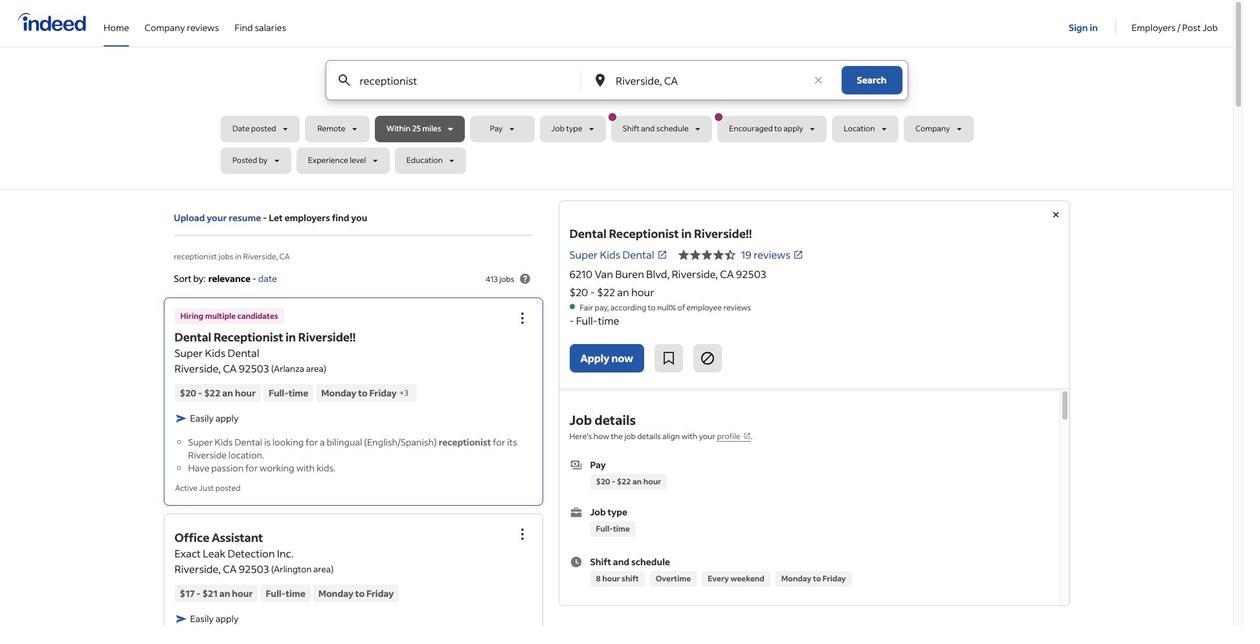 Task type: locate. For each thing, give the bounding box(es) containing it.
Edit location text field
[[613, 61, 805, 100]]

close job details image
[[1048, 207, 1064, 223]]

search: Job title, keywords, or company text field
[[357, 61, 559, 100]]

None search field
[[221, 60, 1013, 179]]

clear location input image
[[812, 74, 825, 87]]

save this job image
[[661, 351, 677, 367]]

super kids dental (opens in a new tab) image
[[657, 250, 667, 260]]

job actions for dental receptionist in riverside!! is collapsed image
[[514, 311, 530, 327]]



Task type: describe. For each thing, give the bounding box(es) containing it.
4.4 out of 5 stars. link to 19 reviews company ratings (opens in a new tab) image
[[793, 250, 803, 260]]

not interested image
[[700, 351, 715, 367]]

job preferences (opens in a new window) image
[[743, 433, 751, 440]]

job actions for office assistant is collapsed image
[[514, 527, 530, 542]]

help icon image
[[517, 271, 533, 287]]

4.4 out of 5 stars image
[[678, 247, 736, 263]]



Task type: vqa. For each thing, say whether or not it's contained in the screenshot.
help icon
yes



